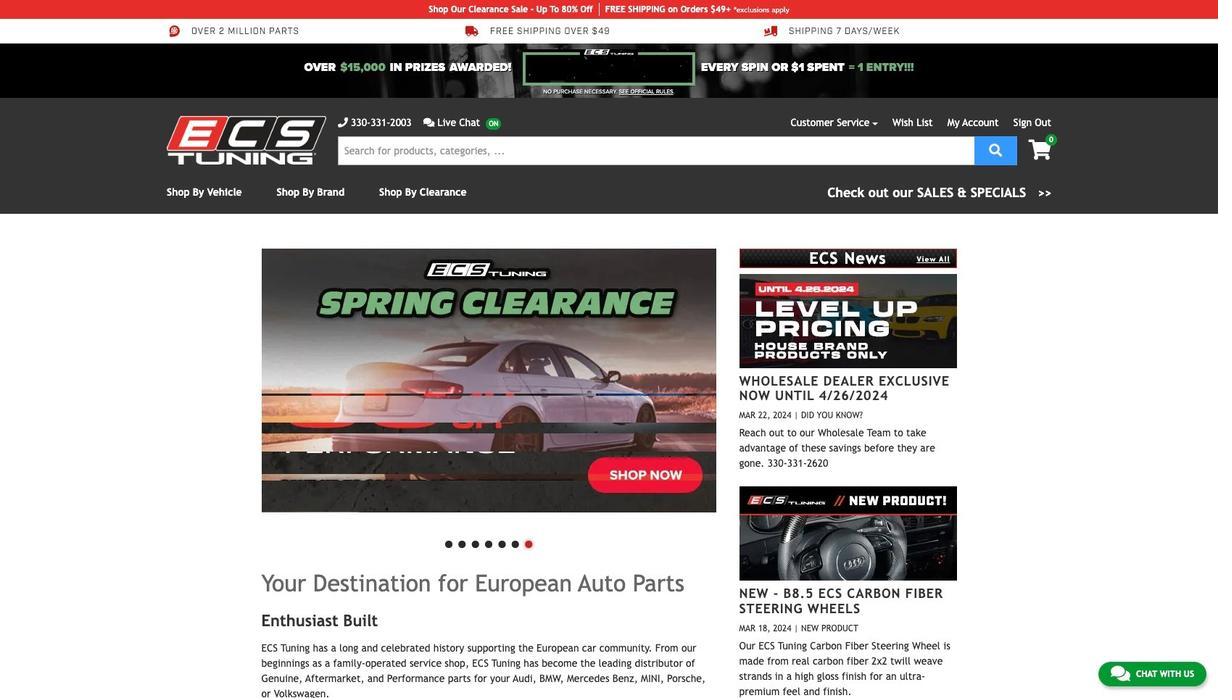 Task type: vqa. For each thing, say whether or not it's contained in the screenshot.
# to the bottom
no



Task type: describe. For each thing, give the bounding box(es) containing it.
Search text field
[[338, 136, 975, 165]]

shopping cart image
[[1029, 140, 1052, 160]]

wholesale dealer exclusive now until 4/26/2024 image
[[740, 274, 957, 368]]

comments image
[[1111, 665, 1131, 683]]



Task type: locate. For each thing, give the bounding box(es) containing it.
ecs tuning image
[[167, 116, 327, 165]]

comments image
[[424, 118, 435, 128]]

ecs tuning 'spin to win' contest logo image
[[523, 49, 696, 86]]

new - b8.5 ecs carbon fiber steering wheels image
[[740, 487, 957, 581]]

phone image
[[338, 118, 348, 128]]

search image
[[990, 143, 1003, 156]]

generic - clearance image
[[262, 249, 716, 513]]



